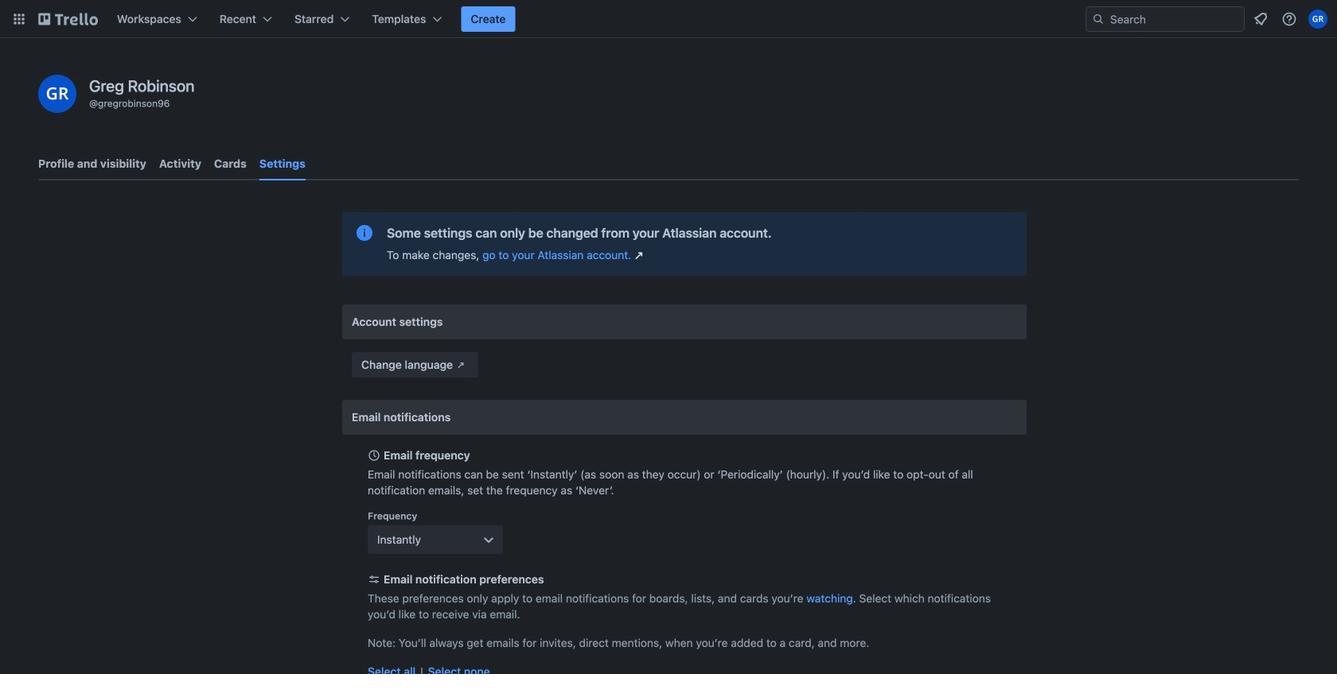 Task type: describe. For each thing, give the bounding box(es) containing it.
primary element
[[0, 0, 1337, 38]]

greg robinson (gregrobinson96) image
[[1308, 10, 1327, 29]]

search image
[[1092, 13, 1105, 25]]

open information menu image
[[1281, 11, 1297, 27]]

Search field
[[1086, 6, 1245, 32]]

greg robinson (gregrobinson96) image
[[38, 75, 76, 113]]



Task type: vqa. For each thing, say whether or not it's contained in the screenshot.
"Click to unstar Apple Test. It will be removed from your starred list." IMAGE
no



Task type: locate. For each thing, give the bounding box(es) containing it.
sm image
[[453, 357, 469, 373]]

0 notifications image
[[1251, 10, 1270, 29]]

back to home image
[[38, 6, 98, 32]]



